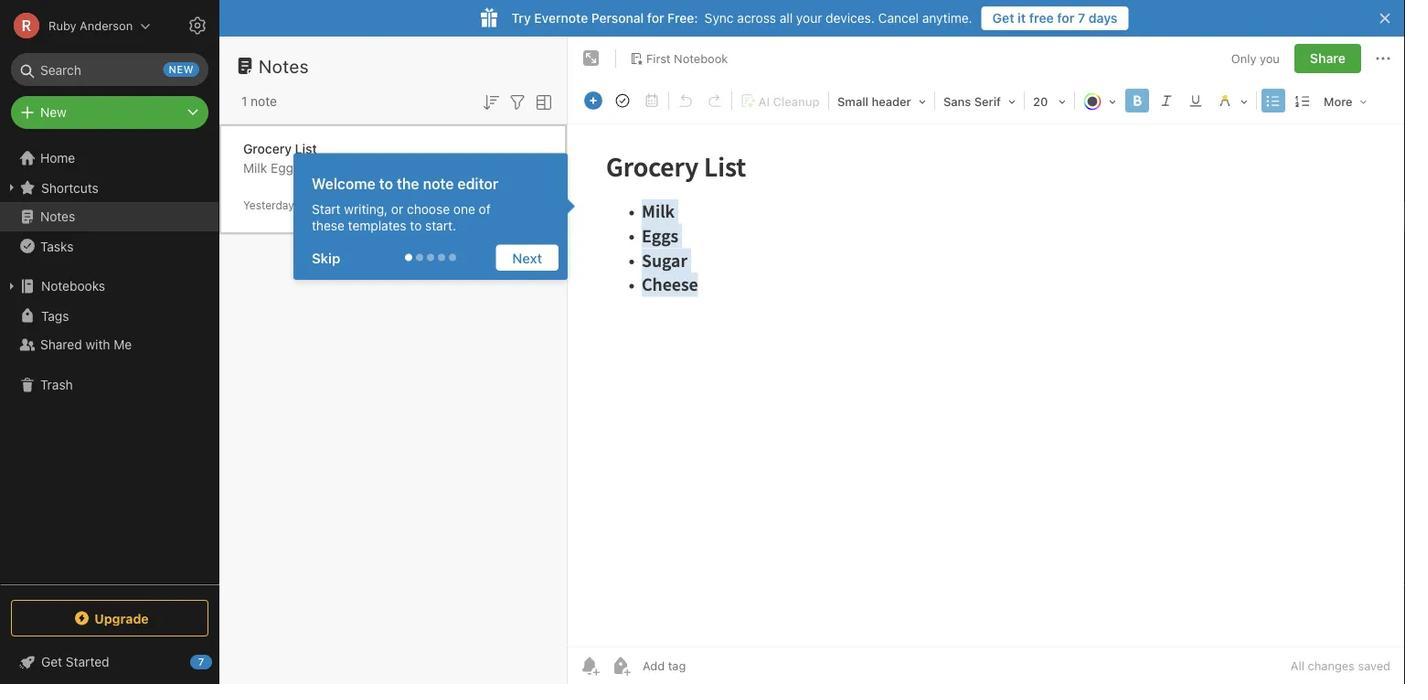 Task type: vqa. For each thing, say whether or not it's contained in the screenshot.
main element
no



Task type: describe. For each thing, give the bounding box(es) containing it.
shortcuts button
[[0, 173, 219, 202]]

share
[[1311, 51, 1346, 66]]

all changes saved
[[1291, 659, 1391, 673]]

notebooks link
[[0, 272, 219, 301]]

get
[[993, 11, 1015, 26]]

for for free:
[[647, 11, 664, 26]]

shared with me link
[[0, 330, 219, 359]]

skip
[[312, 250, 340, 266]]

1
[[241, 94, 247, 109]]

notes inside note list element
[[259, 55, 309, 76]]

Note Editor text field
[[568, 124, 1406, 647]]

notes link
[[0, 202, 219, 231]]

first notebook
[[647, 51, 728, 65]]

7
[[1078, 11, 1086, 26]]

new
[[40, 105, 67, 120]]

all
[[780, 11, 793, 26]]

expand note image
[[581, 48, 603, 70]]

sync
[[705, 11, 734, 26]]

it
[[1018, 11, 1026, 26]]

sans
[[944, 95, 972, 108]]

grocery
[[243, 141, 292, 156]]

of
[[479, 201, 491, 216]]

personal
[[592, 11, 644, 26]]

try
[[512, 11, 531, 26]]

Search text field
[[24, 53, 196, 86]]

numbered list image
[[1291, 88, 1316, 113]]

first
[[647, 51, 671, 65]]

add tag image
[[610, 655, 632, 677]]

writing,
[[344, 201, 388, 216]]

you
[[1260, 51, 1280, 65]]

milk eggs sugar cheese
[[243, 161, 386, 176]]

only
[[1232, 51, 1257, 65]]

italic image
[[1154, 88, 1180, 113]]

list
[[295, 141, 317, 156]]

start
[[312, 201, 341, 216]]

task image
[[610, 88, 636, 113]]

upgrade button
[[11, 600, 209, 637]]

these
[[312, 218, 345, 233]]

the
[[397, 175, 419, 192]]

new button
[[11, 96, 209, 129]]

your
[[797, 11, 823, 26]]

next
[[513, 250, 542, 266]]

settings image
[[187, 15, 209, 37]]

days
[[1089, 11, 1118, 26]]

Font color field
[[1077, 88, 1123, 114]]

cheese
[[342, 161, 386, 176]]

shared
[[40, 337, 82, 352]]

devices.
[[826, 11, 875, 26]]

1 vertical spatial to
[[410, 218, 422, 233]]

cancel
[[879, 11, 919, 26]]

only you
[[1232, 51, 1280, 65]]

tags
[[41, 308, 69, 323]]

welcome
[[312, 175, 376, 192]]

free:
[[668, 11, 698, 26]]

0 vertical spatial to
[[379, 175, 393, 192]]

click to collapse image
[[213, 650, 226, 672]]

one
[[454, 201, 475, 216]]

Font family field
[[938, 88, 1023, 114]]

skip button
[[303, 245, 357, 271]]

for for 7
[[1058, 11, 1075, 26]]

anytime.
[[923, 11, 973, 26]]

Add tag field
[[641, 658, 778, 674]]

More field
[[1318, 88, 1374, 114]]

serif
[[975, 95, 1001, 108]]

shared with me
[[40, 337, 132, 352]]

me
[[114, 337, 132, 352]]

yesterday
[[243, 199, 294, 212]]

all
[[1291, 659, 1305, 673]]

or
[[391, 201, 404, 216]]



Task type: locate. For each thing, give the bounding box(es) containing it.
first notebook button
[[624, 46, 735, 71]]

note up choose
[[423, 175, 454, 192]]

add a reminder image
[[579, 655, 601, 677]]

notes
[[259, 55, 309, 76], [40, 209, 75, 224]]

tasks button
[[0, 231, 219, 261]]

shortcuts
[[41, 180, 99, 195]]

1 vertical spatial note
[[423, 175, 454, 192]]

Highlight field
[[1211, 88, 1255, 114]]

saved
[[1359, 659, 1391, 673]]

to
[[379, 175, 393, 192], [410, 218, 422, 233]]

bulleted list image
[[1261, 88, 1287, 113]]

get it free for 7 days button
[[982, 6, 1129, 30]]

bold image
[[1125, 88, 1151, 113]]

note
[[251, 94, 277, 109], [423, 175, 454, 192]]

header
[[872, 95, 912, 108]]

tasks
[[40, 238, 74, 254]]

note inside welcome to the note editor start writing, or choose one of these templates to start.
[[423, 175, 454, 192]]

welcome to the note editor start writing, or choose one of these templates to start.
[[312, 175, 499, 233]]

home link
[[0, 144, 220, 173]]

for left free:
[[647, 11, 664, 26]]

notebook
[[674, 51, 728, 65]]

grocery list
[[243, 141, 317, 156]]

2 for from the left
[[1058, 11, 1075, 26]]

get it free for 7 days
[[993, 11, 1118, 26]]

tree
[[0, 144, 220, 584]]

1 horizontal spatial notes
[[259, 55, 309, 76]]

eggs
[[271, 161, 300, 176]]

note list element
[[220, 37, 568, 684]]

None search field
[[24, 53, 196, 86]]

Insert field
[[580, 88, 607, 113]]

tags button
[[0, 301, 219, 330]]

start.
[[425, 218, 456, 233]]

0 horizontal spatial to
[[379, 175, 393, 192]]

Font size field
[[1027, 88, 1073, 114]]

1 vertical spatial notes
[[40, 209, 75, 224]]

underline image
[[1184, 88, 1209, 113]]

1 horizontal spatial note
[[423, 175, 454, 192]]

notes up tasks
[[40, 209, 75, 224]]

across
[[738, 11, 777, 26]]

note right 1
[[251, 94, 277, 109]]

20
[[1034, 95, 1048, 108]]

0 horizontal spatial notes
[[40, 209, 75, 224]]

0 horizontal spatial for
[[647, 11, 664, 26]]

next button
[[496, 245, 559, 271]]

home
[[40, 150, 75, 166]]

trash link
[[0, 370, 219, 400]]

1 note
[[241, 94, 277, 109]]

1 horizontal spatial to
[[410, 218, 422, 233]]

tree containing home
[[0, 144, 220, 584]]

notes up 1 note
[[259, 55, 309, 76]]

templates
[[348, 218, 407, 233]]

1 horizontal spatial for
[[1058, 11, 1075, 26]]

notebooks
[[41, 279, 105, 294]]

sugar
[[304, 161, 338, 176]]

expand notebooks image
[[5, 279, 19, 294]]

sans serif
[[944, 95, 1001, 108]]

evernote
[[534, 11, 588, 26]]

1 for from the left
[[647, 11, 664, 26]]

with
[[86, 337, 110, 352]]

note window element
[[568, 37, 1406, 684]]

Heading level field
[[831, 88, 933, 114]]

changes
[[1308, 659, 1355, 673]]

more
[[1324, 95, 1353, 108]]

editor
[[458, 175, 499, 192]]

milk
[[243, 161, 267, 176]]

notes inside notes link
[[40, 209, 75, 224]]

share button
[[1295, 44, 1362, 73]]

0 horizontal spatial note
[[251, 94, 277, 109]]

to left the
[[379, 175, 393, 192]]

choose
[[407, 201, 450, 216]]

0 vertical spatial notes
[[259, 55, 309, 76]]

upgrade
[[94, 611, 149, 626]]

small header
[[838, 95, 912, 108]]

0 vertical spatial note
[[251, 94, 277, 109]]

free
[[1030, 11, 1054, 26]]

try evernote personal for free: sync across all your devices. cancel anytime.
[[512, 11, 973, 26]]

trash
[[40, 377, 73, 392]]

for left 7
[[1058, 11, 1075, 26]]

for inside button
[[1058, 11, 1075, 26]]

to down choose
[[410, 218, 422, 233]]

small
[[838, 95, 869, 108]]

for
[[647, 11, 664, 26], [1058, 11, 1075, 26]]



